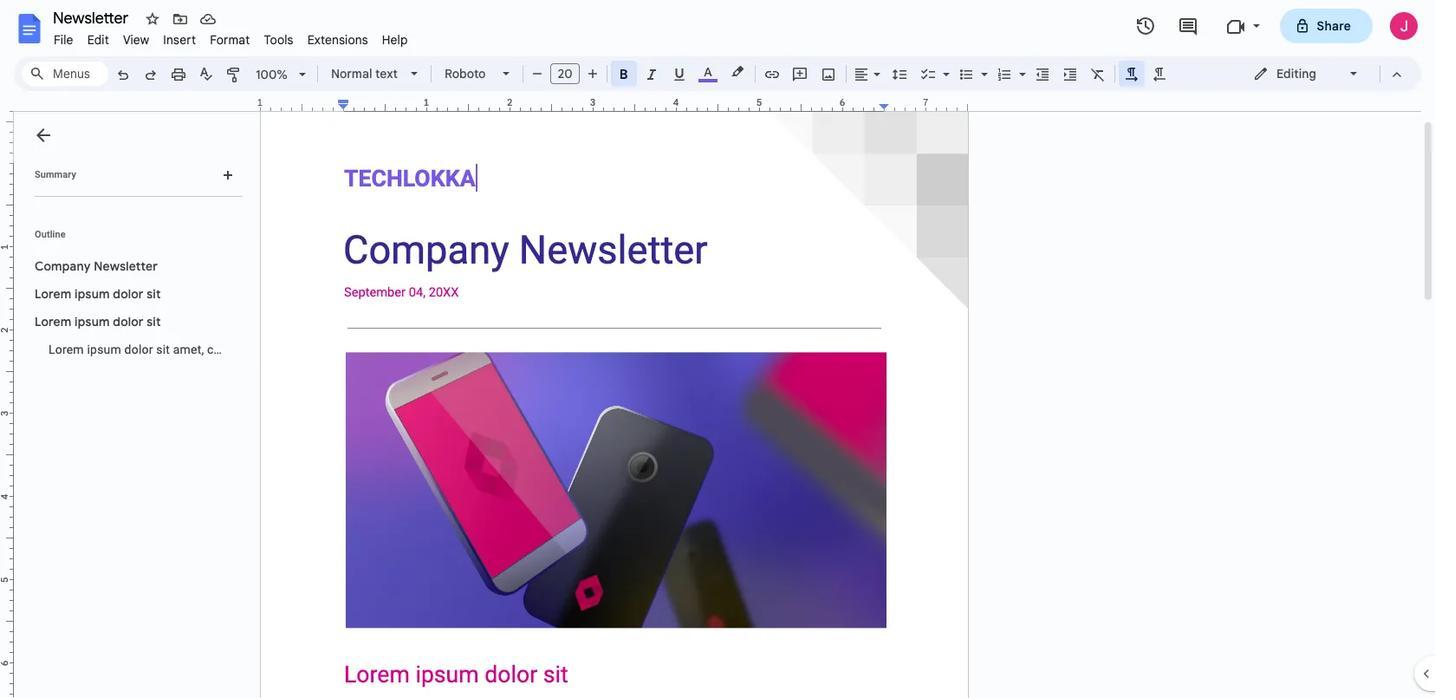 Task type: describe. For each thing, give the bounding box(es) containing it.
editing
[[1277, 66, 1317, 82]]

document outline element
[[14, 112, 364, 698]]

1 vertical spatial ipsum
[[75, 314, 110, 329]]

insert image image
[[819, 62, 839, 86]]

1 vertical spatial dolor
[[113, 314, 144, 329]]

font list. roboto selected. option
[[445, 62, 493, 86]]

Zoom text field
[[251, 62, 293, 87]]

outline heading
[[14, 228, 250, 252]]

1 vertical spatial sit
[[147, 314, 161, 329]]

summary
[[35, 169, 76, 180]]

styles list. normal text selected. option
[[331, 62, 401, 86]]

format menu item
[[203, 29, 257, 50]]

0 vertical spatial dolor
[[113, 286, 144, 302]]

consectetuer
[[207, 343, 280, 356]]

0 vertical spatial ipsum
[[75, 286, 110, 302]]

roboto
[[445, 66, 486, 82]]

outline
[[35, 229, 66, 240]]

elit!
[[343, 343, 364, 356]]

share button
[[1280, 9, 1373, 43]]

Rename text field
[[47, 7, 139, 28]]

company
[[35, 258, 91, 274]]

format
[[210, 32, 250, 48]]

edit menu item
[[80, 29, 116, 50]]

2 lorem ipsum dolor sit from the top
[[35, 314, 161, 329]]

menu bar banner
[[0, 0, 1436, 698]]

Font size field
[[551, 63, 587, 85]]

tools
[[264, 32, 294, 48]]

insert
[[163, 32, 196, 48]]

0 vertical spatial sit
[[147, 286, 161, 302]]

highlight color image
[[728, 62, 747, 82]]

2 vertical spatial lorem
[[49, 343, 84, 356]]

2 vertical spatial ipsum
[[87, 343, 121, 356]]

amet,
[[173, 343, 204, 356]]

lorem ipsum dolor sit amet, consectetuer adipiscing elit!
[[49, 343, 364, 356]]

help menu item
[[375, 29, 415, 50]]

summary heading
[[35, 168, 76, 182]]

extensions menu item
[[301, 29, 375, 50]]

application containing share
[[0, 0, 1436, 698]]

newsletter
[[94, 258, 158, 274]]

view
[[123, 32, 149, 48]]

1 vertical spatial lorem
[[35, 314, 72, 329]]

1
[[257, 96, 263, 108]]

editing button
[[1242, 61, 1373, 87]]

1 lorem ipsum dolor sit from the top
[[35, 286, 161, 302]]

text color image
[[699, 62, 718, 82]]



Task type: locate. For each thing, give the bounding box(es) containing it.
0 vertical spatial lorem
[[35, 286, 72, 302]]

menu bar inside menu bar banner
[[47, 23, 415, 51]]

Zoom field
[[249, 62, 314, 88]]

1 vertical spatial lorem ipsum dolor sit
[[35, 314, 161, 329]]

adipiscing
[[283, 343, 340, 356]]

main toolbar
[[108, 0, 1174, 492]]

file
[[54, 32, 73, 48]]

company newsletter
[[35, 258, 158, 274]]

insert menu item
[[156, 29, 203, 50]]

menu bar containing file
[[47, 23, 415, 51]]

text
[[376, 66, 398, 82]]

share
[[1318, 18, 1352, 34]]

dolor
[[113, 286, 144, 302], [113, 314, 144, 329], [125, 343, 153, 356]]

Font size text field
[[551, 63, 579, 84]]

line & paragraph spacing image
[[890, 62, 910, 86]]

mode and view toolbar
[[1241, 56, 1412, 91]]

right margin image
[[880, 98, 968, 111]]

extensions
[[308, 32, 368, 48]]

sit
[[147, 286, 161, 302], [147, 314, 161, 329], [156, 343, 170, 356]]

menu bar
[[47, 23, 415, 51]]

Menus field
[[22, 62, 108, 86]]

ipsum
[[75, 286, 110, 302], [75, 314, 110, 329], [87, 343, 121, 356]]

0 vertical spatial lorem ipsum dolor sit
[[35, 286, 161, 302]]

edit
[[87, 32, 109, 48]]

view menu item
[[116, 29, 156, 50]]

sit up lorem ipsum dolor sit amet, consectetuer adipiscing elit! in the left of the page
[[147, 314, 161, 329]]

Star checkbox
[[140, 7, 165, 31]]

2 vertical spatial dolor
[[125, 343, 153, 356]]

2 vertical spatial sit
[[156, 343, 170, 356]]

file menu item
[[47, 29, 80, 50]]

sit down newsletter
[[147, 286, 161, 302]]

lorem
[[35, 286, 72, 302], [35, 314, 72, 329], [49, 343, 84, 356]]

left margin image
[[261, 98, 349, 111]]

tools menu item
[[257, 29, 301, 50]]

help
[[382, 32, 408, 48]]

top margin image
[[0, 101, 13, 168]]

normal
[[331, 66, 372, 82]]

lorem ipsum dolor sit
[[35, 286, 161, 302], [35, 314, 161, 329]]

application
[[0, 0, 1436, 698]]

sit left amet,
[[156, 343, 170, 356]]

normal text
[[331, 66, 398, 82]]



Task type: vqa. For each thing, say whether or not it's contained in the screenshot.
second heading from the top
no



